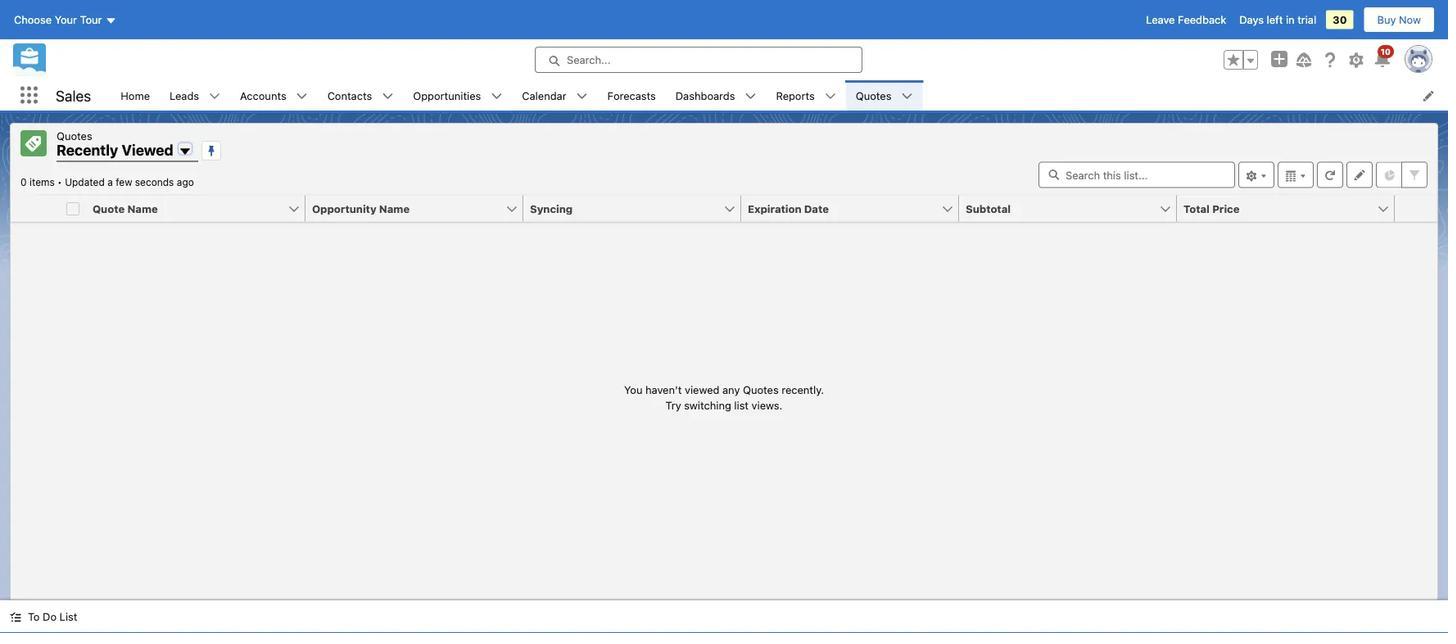 Task type: vqa. For each thing, say whether or not it's contained in the screenshot.
second Case from the bottom of the page
no



Task type: locate. For each thing, give the bounding box(es) containing it.
now
[[1399, 14, 1421, 26]]

reports link
[[766, 80, 825, 111]]

0 horizontal spatial quotes
[[57, 129, 92, 142]]

text default image inside dashboards list item
[[745, 91, 757, 102]]

expiration date
[[748, 202, 829, 215]]

price
[[1213, 202, 1240, 215]]

1 horizontal spatial name
[[379, 202, 410, 215]]

6 text default image from the left
[[902, 91, 913, 102]]

quotes right reports list item at the top
[[856, 89, 892, 102]]

to do list button
[[0, 601, 87, 633]]

syncing
[[530, 202, 573, 215]]

2 name from the left
[[379, 202, 410, 215]]

0 vertical spatial quotes
[[856, 89, 892, 102]]

text default image for leads
[[209, 91, 220, 102]]

text default image for contacts
[[382, 91, 394, 102]]

any
[[723, 383, 740, 396]]

text default image inside to do list button
[[10, 612, 21, 623]]

5 text default image from the left
[[745, 91, 757, 102]]

feedback
[[1178, 14, 1227, 26]]

text default image for opportunities
[[491, 91, 502, 102]]

opportunities list item
[[403, 80, 512, 111]]

text default image inside leads "list item"
[[209, 91, 220, 102]]

switching
[[684, 399, 731, 411]]

syncing element
[[524, 195, 751, 222]]

status
[[624, 382, 824, 414]]

calendar
[[522, 89, 567, 102]]

buy now button
[[1364, 7, 1435, 33]]

text default image
[[209, 91, 220, 102], [296, 91, 308, 102], [382, 91, 394, 102], [491, 91, 502, 102], [745, 91, 757, 102], [902, 91, 913, 102]]

text default image inside "opportunities" list item
[[491, 91, 502, 102]]

text default image for reports
[[825, 91, 836, 102]]

text default image
[[576, 91, 588, 102], [825, 91, 836, 102], [10, 612, 21, 623]]

action image
[[1395, 195, 1438, 222]]

2 text default image from the left
[[296, 91, 308, 102]]

text default image inside reports list item
[[825, 91, 836, 102]]

1 vertical spatial quotes
[[57, 129, 92, 142]]

leave feedback link
[[1146, 14, 1227, 26]]

quotes inside quotes link
[[856, 89, 892, 102]]

days
[[1240, 14, 1264, 26]]

quote name element
[[86, 195, 315, 222]]

text default image inside calendar list item
[[576, 91, 588, 102]]

text default image inside 'accounts' list item
[[296, 91, 308, 102]]

text default image inside contacts list item
[[382, 91, 394, 102]]

opportunity name element
[[306, 195, 533, 222]]

leads list item
[[160, 80, 230, 111]]

total price
[[1184, 202, 1240, 215]]

None search field
[[1039, 162, 1235, 188]]

reports list item
[[766, 80, 846, 111]]

days left in trial
[[1240, 14, 1317, 26]]

0 horizontal spatial text default image
[[10, 612, 21, 623]]

2 vertical spatial quotes
[[743, 383, 779, 396]]

list
[[59, 611, 77, 623]]

1 horizontal spatial quotes
[[743, 383, 779, 396]]

quotes up views.
[[743, 383, 779, 396]]

accounts link
[[230, 80, 296, 111]]

2 horizontal spatial text default image
[[825, 91, 836, 102]]

Search Recently Viewed list view. search field
[[1039, 162, 1235, 188]]

dashboards
[[676, 89, 735, 102]]

quotes link
[[846, 80, 902, 111]]

0 horizontal spatial name
[[127, 202, 158, 215]]

you haven't viewed any quotes recently. try switching list views.
[[624, 383, 824, 411]]

in
[[1286, 14, 1295, 26]]

1 text default image from the left
[[209, 91, 220, 102]]

opportunity
[[312, 202, 377, 215]]

a
[[107, 177, 113, 188]]

list containing home
[[111, 80, 1448, 111]]

few
[[116, 177, 132, 188]]

cell
[[60, 195, 86, 222]]

opportunity name
[[312, 202, 410, 215]]

do
[[43, 611, 57, 623]]

group
[[1224, 50, 1258, 70]]

total price button
[[1177, 195, 1377, 222]]

text default image for accounts
[[296, 91, 308, 102]]

search...
[[567, 54, 611, 66]]

name
[[127, 202, 158, 215], [379, 202, 410, 215]]

name inside 'element'
[[379, 202, 410, 215]]

list
[[734, 399, 749, 411]]

1 horizontal spatial text default image
[[576, 91, 588, 102]]

forecasts
[[608, 89, 656, 102]]

leave feedback
[[1146, 14, 1227, 26]]

text default image right reports
[[825, 91, 836, 102]]

opportunities
[[413, 89, 481, 102]]

calendar list item
[[512, 80, 598, 111]]

0
[[20, 177, 27, 188]]

try
[[666, 399, 681, 411]]

text default image left "to"
[[10, 612, 21, 623]]

4 text default image from the left
[[491, 91, 502, 102]]

name right 'opportunity' at the left
[[379, 202, 410, 215]]

views.
[[752, 399, 783, 411]]

leads link
[[160, 80, 209, 111]]

quotes down sales
[[57, 129, 92, 142]]

sales
[[56, 87, 91, 104]]

1 name from the left
[[127, 202, 158, 215]]

recently viewed|quotes|list view element
[[10, 123, 1439, 601]]

text default image inside quotes list item
[[902, 91, 913, 102]]

choose your tour
[[14, 14, 102, 26]]

total price element
[[1177, 195, 1405, 222]]

text default image down search...
[[576, 91, 588, 102]]

recently viewed
[[57, 141, 174, 159]]

name down seconds
[[127, 202, 158, 215]]

home
[[121, 89, 150, 102]]

dashboards link
[[666, 80, 745, 111]]

recently.
[[782, 383, 824, 396]]

list
[[111, 80, 1448, 111]]

to
[[28, 611, 40, 623]]

2 horizontal spatial quotes
[[856, 89, 892, 102]]

quotes
[[856, 89, 892, 102], [57, 129, 92, 142], [743, 383, 779, 396]]

3 text default image from the left
[[382, 91, 394, 102]]

name inside "element"
[[127, 202, 158, 215]]

opportunity name button
[[306, 195, 505, 222]]



Task type: describe. For each thing, give the bounding box(es) containing it.
action element
[[1395, 195, 1438, 222]]

trial
[[1298, 14, 1317, 26]]

reports
[[776, 89, 815, 102]]

subtotal
[[966, 202, 1011, 215]]

ago
[[177, 177, 194, 188]]

name for quote name
[[127, 202, 158, 215]]

viewed
[[685, 383, 720, 396]]

expiration
[[748, 202, 802, 215]]

accounts
[[240, 89, 286, 102]]

quote name button
[[86, 195, 288, 222]]

dashboards list item
[[666, 80, 766, 111]]

expiration date element
[[741, 195, 969, 222]]

cell inside recently viewed|quotes|list view element
[[60, 195, 86, 222]]

item number image
[[11, 195, 60, 222]]

buy now
[[1378, 14, 1421, 26]]

leave
[[1146, 14, 1175, 26]]

haven't
[[646, 383, 682, 396]]

quote name
[[93, 202, 158, 215]]

contacts link
[[318, 80, 382, 111]]

recently viewed status
[[20, 177, 65, 188]]

total
[[1184, 202, 1210, 215]]

calendar link
[[512, 80, 576, 111]]

subtotal element
[[959, 195, 1187, 222]]

choose your tour button
[[13, 7, 118, 33]]

you
[[624, 383, 643, 396]]

forecasts link
[[598, 80, 666, 111]]

seconds
[[135, 177, 174, 188]]

text default image for dashboards
[[745, 91, 757, 102]]

subtotal button
[[959, 195, 1159, 222]]

updated
[[65, 177, 105, 188]]

left
[[1267, 14, 1283, 26]]

your
[[55, 14, 77, 26]]

expiration date button
[[741, 195, 941, 222]]

buy
[[1378, 14, 1396, 26]]

syncing button
[[524, 195, 723, 222]]

30
[[1333, 14, 1347, 26]]

quote
[[93, 202, 125, 215]]

•
[[57, 177, 62, 188]]

10
[[1381, 47, 1391, 56]]

viewed
[[122, 141, 174, 159]]

leads
[[170, 89, 199, 102]]

status containing you haven't viewed any quotes recently.
[[624, 382, 824, 414]]

to do list
[[28, 611, 77, 623]]

quotes image
[[20, 130, 47, 156]]

contacts
[[327, 89, 372, 102]]

search... button
[[535, 47, 863, 73]]

item number element
[[11, 195, 60, 222]]

date
[[804, 202, 829, 215]]

recently
[[57, 141, 118, 159]]

tour
[[80, 14, 102, 26]]

opportunities link
[[403, 80, 491, 111]]

quotes list item
[[846, 80, 923, 111]]

text default image for calendar
[[576, 91, 588, 102]]

accounts list item
[[230, 80, 318, 111]]

name for opportunity name
[[379, 202, 410, 215]]

choose
[[14, 14, 52, 26]]

0 items • updated a few seconds ago
[[20, 177, 194, 188]]

items
[[29, 177, 55, 188]]

home link
[[111, 80, 160, 111]]

quotes inside you haven't viewed any quotes recently. try switching list views.
[[743, 383, 779, 396]]

text default image for quotes
[[902, 91, 913, 102]]

contacts list item
[[318, 80, 403, 111]]

10 button
[[1373, 45, 1394, 70]]



